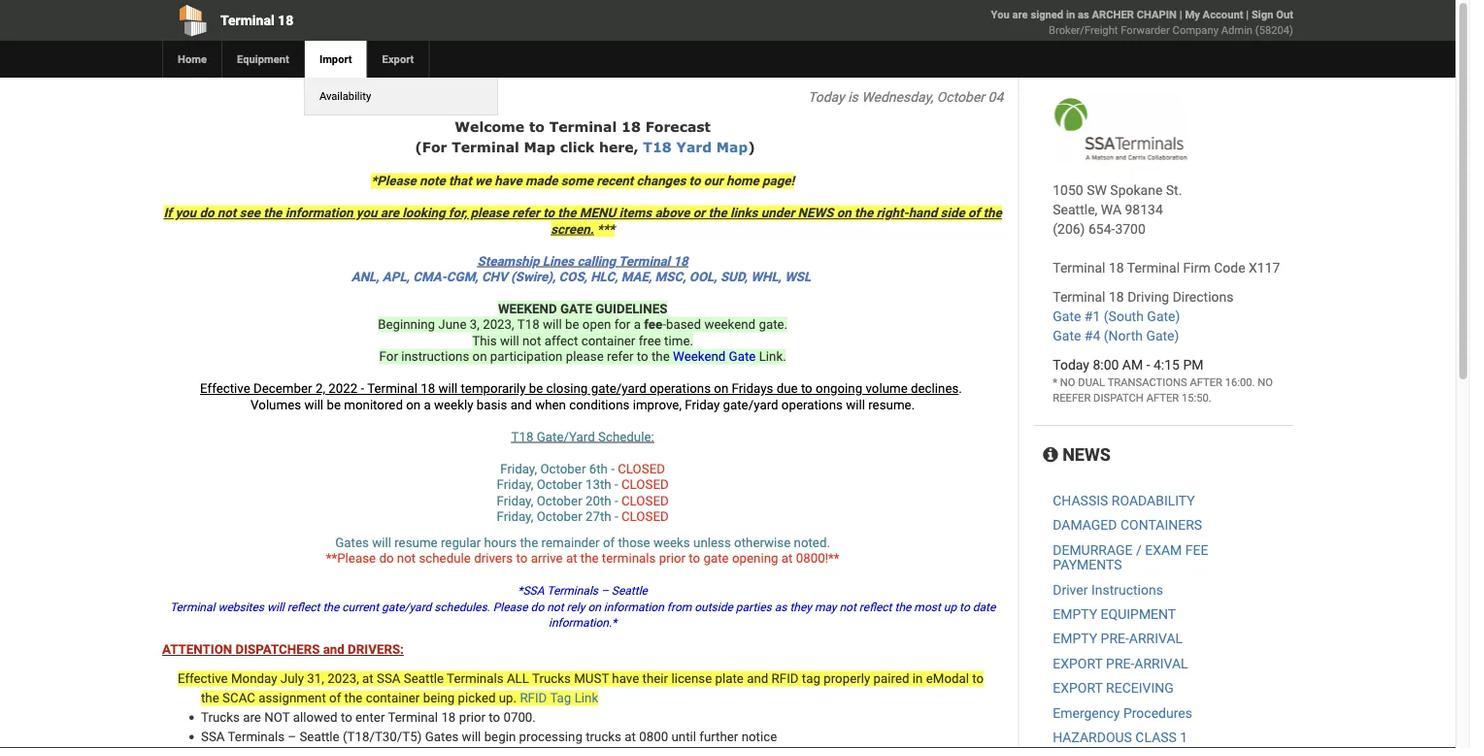 Task type: vqa. For each thing, say whether or not it's contained in the screenshot.
other
no



Task type: describe. For each thing, give the bounding box(es) containing it.
container inside weekend gate guidelines beginning june 3, 2023, t18 will be open for a fee -based weekend gate. this will not affect container free time.
[[581, 333, 636, 349]]

at down remainder
[[566, 551, 577, 567]]

the up screen. at the left
[[558, 205, 576, 221]]

sign
[[1252, 8, 1274, 21]]

not left rely
[[547, 601, 564, 614]]

not down resume
[[397, 551, 416, 567]]

information inside *ssa terminals – seattle terminal websites will reflect the current gate/yard schedules. please do not rely on information from outside parties as they may not reflect the most up to date information.*
[[604, 601, 664, 614]]

ongoing
[[816, 381, 863, 397]]

18 inside "link"
[[278, 12, 293, 28]]

changes
[[637, 173, 686, 189]]

terminal down welcome
[[452, 138, 519, 155]]

date
[[973, 601, 996, 614]]

demurrage
[[1053, 543, 1133, 559]]

1 horizontal spatial of
[[603, 535, 615, 551]]

october left 13th
[[537, 477, 582, 493]]

they
[[790, 601, 812, 614]]

broker/freight
[[1049, 24, 1118, 36]]

the right see
[[263, 205, 282, 221]]

2 | from the left
[[1246, 8, 1249, 21]]

july
[[280, 672, 304, 687]]

terminal inside effective december 2, 2022 - terminal 18 will temporarily be closing gate/yard operations on fridays due to ongoing volume declines . volumes will be monitored on a weekly basis and when conditions improve, friday gate/yard operations will resume.
[[367, 381, 418, 397]]

2,
[[316, 381, 325, 397]]

0 vertical spatial prior
[[659, 551, 686, 567]]

spokane
[[1110, 182, 1163, 198]]

for
[[614, 317, 631, 333]]

1 vertical spatial pre-
[[1106, 656, 1135, 672]]

98134
[[1125, 202, 1163, 218]]

– inside *ssa terminals – seattle terminal websites will reflect the current gate/yard schedules. please do not rely on information from outside parties as they may not reflect the most up to date information.*
[[601, 585, 609, 598]]

october up remainder
[[537, 509, 582, 525]]

paired
[[874, 672, 910, 687]]

t18 inside welcome to terminal 18 forecast (for terminal map click here, t18 yard map )
[[643, 138, 672, 155]]

information.*
[[549, 617, 617, 630]]

info circle image
[[1043, 446, 1058, 463]]

as inside the you are signed in as archer chapin | my account | sign out broker/freight forwarder company admin (58204)
[[1078, 8, 1090, 21]]

t18 gate/yard schedule:
[[511, 429, 654, 445]]

1 vertical spatial arrival
[[1135, 656, 1188, 672]]

sud,
[[721, 270, 748, 285]]

0 vertical spatial gate)
[[1147, 308, 1180, 324]]

please inside if you do not see the information you are looking for, please refer to the menu items above or the links under news on the right-hand side of the screen.
[[471, 205, 509, 221]]

procedures
[[1124, 706, 1193, 722]]

terminal inside *ssa terminals – seattle terminal websites will reflect the current gate/yard schedules. please do not rely on information from outside parties as they may not reflect the most up to date information.*
[[170, 601, 215, 614]]

(t18/t30/t5)
[[343, 730, 422, 745]]

0 vertical spatial gates
[[335, 535, 369, 551]]

will inside trucks are not allowed to enter terminal 18 prior to 0700. ssa terminals – seattle (t18/t30/t5) gates will begin processing trucks at 0800 until further notice
[[462, 730, 481, 745]]

we
[[475, 173, 491, 189]]

to down free
[[637, 349, 648, 365]]

27th
[[586, 509, 612, 525]]

assignment
[[259, 691, 326, 707]]

wsl
[[785, 270, 811, 285]]

news
[[1058, 445, 1111, 465]]

0 vertical spatial have
[[495, 173, 522, 189]]

1 vertical spatial gate)
[[1146, 328, 1179, 344]]

1 | from the left
[[1180, 8, 1183, 21]]

of inside effective monday july 31, 2023, at ssa seattle terminals all trucks must have their license plate and rfid tag properly paired in emodal to the scac assignment of the container being picked up.
[[329, 691, 341, 707]]

the down 'gates will resume regular hours the remainder of those weeks unless otherwise noted.'
[[581, 551, 599, 567]]

**please
[[326, 551, 376, 567]]

pm
[[1183, 357, 1204, 373]]

not right may
[[840, 601, 857, 614]]

terminal inside trucks are not allowed to enter terminal 18 prior to 0700. ssa terminals – seattle (t18/t30/t5) gates will begin processing trucks at 0800 until further notice
[[388, 710, 438, 726]]

unless
[[694, 535, 731, 551]]

menu
[[580, 205, 616, 221]]

2 horizontal spatial gate/yard
[[723, 397, 779, 413]]

declines
[[911, 381, 959, 397]]

tag
[[550, 691, 571, 707]]

terminal up click
[[549, 118, 617, 135]]

on down this in the left top of the page
[[473, 349, 487, 365]]

welcome to terminal 18 forecast (for terminal map click here, t18 yard map )
[[415, 118, 755, 155]]

october left 20th
[[537, 493, 582, 509]]

at inside effective monday july 31, 2023, at ssa seattle terminals all trucks must have their license plate and rfid tag properly paired in emodal to the scac assignment of the container being picked up.
[[362, 672, 374, 687]]

gates will resume regular hours the remainder of those weeks unless otherwise noted.
[[335, 535, 830, 551]]

terminal 18 image
[[1053, 97, 1188, 161]]

reefer
[[1053, 392, 1091, 405]]

on inside if you do not see the information you are looking for, please refer to the menu items above or the links under news on the right-hand side of the screen.
[[837, 205, 851, 221]]

equipment
[[237, 53, 289, 66]]

on right the monitored
[[406, 397, 421, 413]]

- right 13th
[[615, 477, 618, 493]]

driving
[[1128, 289, 1170, 305]]

terminals inside *ssa terminals – seattle terminal websites will reflect the current gate/yard schedules. please do not rely on information from outside parties as they may not reflect the most up to date information.*
[[547, 585, 598, 598]]

containers
[[1121, 518, 1203, 534]]

when
[[535, 397, 566, 413]]

weekly
[[434, 397, 473, 413]]

15:50.
[[1182, 392, 1212, 405]]

gate.
[[759, 317, 788, 333]]

1 no from the left
[[1060, 376, 1076, 389]]

2 vertical spatial gate
[[729, 349, 756, 365]]

attention
[[162, 642, 232, 658]]

from
[[667, 601, 692, 614]]

will up the affect
[[543, 317, 562, 333]]

1 horizontal spatial please
[[566, 349, 604, 365]]

(for
[[415, 138, 447, 155]]

have inside effective monday july 31, 2023, at ssa seattle terminals all trucks must have their license plate and rfid tag properly paired in emodal to the scac assignment of the container being picked up.
[[612, 672, 639, 687]]

- inside today                                                                                                                                                                                                                                                                                                                                                                                                                                                                                                                                                                                                                                                                                                           8:00 am - 4:15 pm * no dual transactions after 16:00.  no reefer dispatch after 15:50.
[[1147, 357, 1150, 373]]

terminal down the (206)
[[1053, 260, 1106, 276]]

0800
[[639, 730, 668, 745]]

here,
[[599, 138, 639, 155]]

- right 20th
[[615, 493, 618, 509]]

rfid tag link
[[520, 691, 598, 707]]

msc,
[[655, 270, 686, 285]]

1 vertical spatial rfid
[[520, 691, 547, 707]]

equipment
[[1101, 607, 1176, 623]]

the up enter
[[344, 691, 363, 707]]

0 vertical spatial arrival
[[1129, 632, 1183, 648]]

- inside weekend gate guidelines beginning june 3, 2023, t18 will be open for a fee -based weekend gate. this will not affect container free time.
[[663, 317, 666, 333]]

october down gate/yard
[[540, 461, 586, 477]]

of inside if you do not see the information you are looking for, please refer to the menu items above or the links under news on the right-hand side of the screen.
[[968, 205, 980, 221]]

to left our
[[689, 173, 701, 189]]

terminals inside trucks are not allowed to enter terminal 18 prior to 0700. ssa terminals – seattle (t18/t30/t5) gates will begin processing trucks at 0800 until further notice
[[228, 730, 285, 745]]

home
[[726, 173, 759, 189]]

1 export from the top
[[1053, 656, 1103, 672]]

volume
[[866, 381, 908, 397]]

steamship
[[477, 253, 540, 269]]

october left 04
[[937, 89, 985, 105]]

0 horizontal spatial and
[[323, 642, 345, 658]]

terminal up driving
[[1128, 260, 1180, 276]]

in inside the you are signed in as archer chapin | my account | sign out broker/freight forwarder company admin (58204)
[[1066, 8, 1075, 21]]

#1
[[1085, 308, 1101, 324]]

account
[[1203, 8, 1244, 21]]

drivers:
[[348, 642, 404, 658]]

based
[[666, 317, 701, 333]]

1 horizontal spatial do
[[379, 551, 394, 567]]

are for as
[[1013, 8, 1028, 21]]

18 inside effective december 2, 2022 - terminal 18 will temporarily be closing gate/yard operations on fridays due to ongoing volume declines . volumes will be monitored on a weekly basis and when conditions improve, friday gate/yard operations will resume.
[[421, 381, 435, 397]]

refer inside if you do not see the information you are looking for, please refer to the menu items above or the links under news on the right-hand side of the screen.
[[512, 205, 540, 221]]

0 vertical spatial gate
[[1053, 308, 1081, 324]]

the right or
[[708, 205, 727, 221]]

2 export from the top
[[1053, 681, 1103, 697]]

the down free
[[652, 349, 670, 365]]

1 horizontal spatial refer
[[607, 349, 634, 365]]

- right 6th
[[611, 461, 615, 477]]

effective monday july 31, 2023, at ssa seattle terminals all trucks must have their license plate and rfid tag properly paired in emodal to the scac assignment of the container being picked up.
[[178, 672, 984, 707]]

calling
[[577, 253, 616, 269]]

wa
[[1101, 202, 1122, 218]]

the left current
[[323, 601, 339, 614]]

schedules.
[[434, 601, 490, 614]]

1050
[[1053, 182, 1084, 198]]

on up friday
[[714, 381, 729, 397]]

prior inside trucks are not allowed to enter terminal 18 prior to 0700. ssa terminals – seattle (t18/t30/t5) gates will begin processing trucks at 0800 until further notice
[[459, 710, 486, 726]]

friday
[[685, 397, 720, 413]]

*please
[[371, 173, 416, 189]]

the left scac
[[201, 691, 219, 707]]

up
[[944, 601, 957, 614]]

to inside effective december 2, 2022 - terminal 18 will temporarily be closing gate/yard operations on fridays due to ongoing volume declines . volumes will be monitored on a weekly basis and when conditions improve, friday gate/yard operations will resume.
[[801, 381, 813, 397]]

a inside weekend gate guidelines beginning june 3, 2023, t18 will be open for a fee -based weekend gate. this will not affect container free time.
[[634, 317, 641, 333]]

be inside weekend gate guidelines beginning june 3, 2023, t18 will be open for a fee -based weekend gate. this will not affect container free time.
[[565, 317, 579, 333]]

2 vertical spatial t18
[[511, 429, 534, 445]]

to up begin
[[489, 710, 500, 726]]

0 vertical spatial pre-
[[1101, 632, 1129, 648]]

2 map from the left
[[717, 138, 748, 155]]

my
[[1185, 8, 1200, 21]]

0 horizontal spatial after
[[1147, 392, 1179, 405]]

most
[[914, 601, 941, 614]]

will up the participation
[[500, 333, 519, 349]]

as inside *ssa terminals – seattle terminal websites will reflect the current gate/yard schedules. please do not rely on information from outside parties as they may not reflect the most up to date information.*
[[775, 601, 787, 614]]

the right side
[[983, 205, 1002, 221]]

)
[[748, 138, 755, 155]]

directions
[[1173, 289, 1234, 305]]

if you do not see the information you are looking for, please refer to the menu items above or the links under news on the right-hand side of the screen.
[[164, 205, 1002, 237]]

resume.
[[869, 397, 915, 413]]

not
[[264, 710, 290, 726]]

mae,
[[621, 270, 652, 285]]

1 horizontal spatial be
[[529, 381, 543, 397]]

looking
[[402, 205, 445, 221]]

open
[[583, 317, 611, 333]]

at down otherwise at bottom
[[782, 551, 793, 567]]

cgm,
[[447, 270, 478, 285]]

conditions
[[569, 397, 630, 413]]

due
[[777, 381, 798, 397]]

gate/yard
[[537, 429, 595, 445]]

effective december 2, 2022 - terminal 18 will temporarily be closing gate/yard operations on fridays due to ongoing volume declines . volumes will be monitored on a weekly basis and when conditions improve, friday gate/yard operations will resume.
[[200, 381, 966, 413]]

a inside effective december 2, 2022 - terminal 18 will temporarily be closing gate/yard operations on fridays due to ongoing volume declines . volumes will be monitored on a weekly basis and when conditions improve, friday gate/yard operations will resume.
[[424, 397, 431, 413]]

the up arrive
[[520, 535, 538, 551]]

screen.
[[551, 221, 594, 237]]

terminal inside "link"
[[220, 12, 274, 28]]

export link
[[367, 41, 429, 78]]

– inside trucks are not allowed to enter terminal 18 prior to 0700. ssa terminals – seattle (t18/t30/t5) gates will begin processing trucks at 0800 until further notice
[[288, 730, 296, 745]]

free
[[639, 333, 661, 349]]

(swire),
[[511, 270, 556, 285]]

1 horizontal spatial gate/yard
[[591, 381, 647, 397]]

chassis roadability damaged containers demurrage / exam fee payments driver instructions empty equipment empty pre-arrival export pre-arrival export receiving emergency procedures hazardous class 1
[[1053, 493, 1209, 746]]

to left enter
[[341, 710, 352, 726]]

seattle inside *ssa terminals – seattle terminal websites will reflect the current gate/yard schedules. please do not rely on information from outside parties as they may not reflect the most up to date information.*
[[612, 585, 648, 598]]

are for to
[[243, 710, 261, 726]]

to left the gate
[[689, 551, 700, 567]]

instructions
[[1092, 582, 1163, 598]]

1 empty from the top
[[1053, 607, 1098, 623]]



Task type: locate. For each thing, give the bounding box(es) containing it.
time.
[[664, 333, 693, 349]]

0 horizontal spatial a
[[424, 397, 431, 413]]

0 vertical spatial information
[[285, 205, 353, 221]]

1 vertical spatial refer
[[607, 349, 634, 365]]

and inside effective december 2, 2022 - terminal 18 will temporarily be closing gate/yard operations on fridays due to ongoing volume declines . volumes will be monitored on a weekly basis and when conditions improve, friday gate/yard operations will resume.
[[511, 397, 532, 413]]

will down ongoing
[[846, 397, 865, 413]]

some
[[561, 173, 593, 189]]

to right 'emodal'
[[973, 672, 984, 687]]

1
[[1180, 730, 1188, 746]]

will left resume
[[372, 535, 391, 551]]

ssa inside effective monday july 31, 2023, at ssa seattle terminals all trucks must have their license plate and rfid tag properly paired in emodal to the scac assignment of the container being picked up.
[[377, 672, 401, 687]]

1 horizontal spatial map
[[717, 138, 748, 155]]

will inside *ssa terminals – seattle terminal websites will reflect the current gate/yard schedules. please do not rely on information from outside parties as they may not reflect the most up to date information.*
[[267, 601, 284, 614]]

gate #1 (south gate) link
[[1053, 308, 1180, 324]]

0 vertical spatial after
[[1190, 376, 1223, 389]]

wednesday,
[[862, 89, 934, 105]]

weekend
[[498, 301, 557, 317]]

the left right-
[[855, 205, 873, 221]]

do right if
[[199, 205, 214, 221]]

ssa inside trucks are not allowed to enter terminal 18 prior to 0700. ssa terminals – seattle (t18/t30/t5) gates will begin processing trucks at 0800 until further notice
[[201, 730, 225, 745]]

operations up friday
[[650, 381, 711, 397]]

0 vertical spatial trucks
[[532, 672, 571, 687]]

to right welcome
[[529, 118, 545, 135]]

18 up here,
[[622, 118, 641, 135]]

1 horizontal spatial after
[[1190, 376, 1223, 389]]

1 horizontal spatial as
[[1078, 8, 1090, 21]]

0 vertical spatial 2023,
[[483, 317, 514, 333]]

export up emergency at the bottom right of page
[[1053, 681, 1103, 697]]

attention dispatchers and drivers:
[[162, 642, 404, 658]]

weekend
[[705, 317, 756, 333]]

1 you from the left
[[175, 205, 196, 221]]

container up enter
[[366, 691, 420, 707]]

16:00.
[[1225, 376, 1255, 389]]

instructions
[[401, 349, 469, 365]]

equipment link
[[221, 41, 304, 78]]

container down open
[[581, 333, 636, 349]]

gates down being
[[425, 730, 459, 745]]

have left 'their'
[[612, 672, 639, 687]]

/
[[1136, 543, 1142, 559]]

18 up msc,
[[673, 253, 688, 269]]

after down the transactions at the bottom right of page
[[1147, 392, 1179, 405]]

you right if
[[175, 205, 196, 221]]

weekend
[[673, 349, 726, 365]]

2 horizontal spatial and
[[747, 672, 769, 687]]

1 vertical spatial seattle
[[404, 672, 444, 687]]

arrive
[[531, 551, 563, 567]]

out
[[1276, 8, 1294, 21]]

1 vertical spatial t18
[[517, 317, 540, 333]]

1 vertical spatial and
[[323, 642, 345, 658]]

terminal 18 link
[[162, 0, 617, 41]]

t18
[[643, 138, 672, 155], [517, 317, 540, 333], [511, 429, 534, 445]]

1 vertical spatial export
[[1053, 681, 1103, 697]]

0 vertical spatial are
[[1013, 8, 1028, 21]]

18 inside welcome to terminal 18 forecast (for terminal map click here, t18 yard map )
[[622, 118, 641, 135]]

20th
[[586, 493, 612, 509]]

processing
[[519, 730, 583, 745]]

on inside *ssa terminals – seattle terminal websites will reflect the current gate/yard schedules. please do not rely on information from outside parties as they may not reflect the most up to date information.*
[[588, 601, 601, 614]]

1 vertical spatial be
[[529, 381, 543, 397]]

0 vertical spatial seattle
[[612, 585, 648, 598]]

1 horizontal spatial and
[[511, 397, 532, 413]]

under
[[761, 205, 795, 221]]

at inside trucks are not allowed to enter terminal 18 prior to 0700. ssa terminals – seattle (t18/t30/t5) gates will begin processing trucks at 0800 until further notice
[[625, 730, 636, 745]]

on right rely
[[588, 601, 601, 614]]

0 horizontal spatial today
[[808, 89, 845, 105]]

terminal up #1
[[1053, 289, 1106, 305]]

0 vertical spatial and
[[511, 397, 532, 413]]

empty equipment link
[[1053, 607, 1176, 623]]

t18 down weekend
[[517, 317, 540, 333]]

18 up the weekly
[[421, 381, 435, 397]]

0 horizontal spatial be
[[327, 397, 341, 413]]

gates up **please
[[335, 535, 369, 551]]

terminal up attention
[[170, 601, 215, 614]]

4:15
[[1154, 357, 1180, 373]]

terminal inside steamship lines calling terminal 18 anl, apl, cma-cgm, chv (swire), cos, hlc, mae, msc, ool, sud, whl, wsl
[[619, 253, 670, 269]]

after up 15:50.
[[1190, 376, 1223, 389]]

1 horizontal spatial container
[[581, 333, 636, 349]]

0 horizontal spatial –
[[288, 730, 296, 745]]

current
[[342, 601, 379, 614]]

gate) down driving
[[1147, 308, 1180, 324]]

2 you from the left
[[356, 205, 377, 221]]

1 vertical spatial empty
[[1053, 632, 1098, 648]]

| left sign
[[1246, 8, 1249, 21]]

(58204)
[[1256, 24, 1294, 36]]

trucks inside effective monday july 31, 2023, at ssa seattle terminals all trucks must have their license plate and rfid tag properly paired in emodal to the scac assignment of the container being picked up.
[[532, 672, 571, 687]]

to inside effective monday july 31, 2023, at ssa seattle terminals all trucks must have their license plate and rfid tag properly paired in emodal to the scac assignment of the container being picked up.
[[973, 672, 984, 687]]

emodal
[[926, 672, 969, 687]]

seattle,
[[1053, 202, 1098, 218]]

0 vertical spatial as
[[1078, 8, 1090, 21]]

cos,
[[559, 270, 587, 285]]

1 horizontal spatial seattle
[[404, 672, 444, 687]]

rfid left tag
[[772, 672, 799, 687]]

will
[[543, 317, 562, 333], [500, 333, 519, 349], [438, 381, 458, 397], [304, 397, 324, 413], [846, 397, 865, 413], [372, 535, 391, 551], [267, 601, 284, 614], [462, 730, 481, 745]]

do right **please
[[379, 551, 394, 567]]

chassis
[[1053, 493, 1109, 509]]

| left my
[[1180, 8, 1183, 21]]

be up when
[[529, 381, 543, 397]]

pre- down empty pre-arrival link
[[1106, 656, 1135, 672]]

and right 'basis'
[[511, 397, 532, 413]]

operations down 'due'
[[782, 397, 843, 413]]

chv
[[482, 270, 508, 285]]

2 vertical spatial be
[[327, 397, 341, 413]]

dispatchers
[[236, 642, 320, 658]]

after
[[1190, 376, 1223, 389], [1147, 392, 1179, 405]]

0 horizontal spatial gates
[[335, 535, 369, 551]]

trucks inside trucks are not allowed to enter terminal 18 prior to 0700. ssa terminals – seattle (t18/t30/t5) gates will begin processing trucks at 0800 until further notice
[[201, 710, 240, 726]]

this
[[472, 333, 497, 349]]

rfid inside effective monday july 31, 2023, at ssa seattle terminals all trucks must have their license plate and rfid tag properly paired in emodal to the scac assignment of the container being picked up.
[[772, 672, 799, 687]]

ssa down scac
[[201, 730, 225, 745]]

to inside welcome to terminal 18 forecast (for terminal map click here, t18 yard map )
[[529, 118, 545, 135]]

0 horizontal spatial have
[[495, 173, 522, 189]]

sign out link
[[1252, 8, 1294, 21]]

0 vertical spatial do
[[199, 205, 214, 221]]

1 vertical spatial terminals
[[447, 672, 504, 687]]

1 vertical spatial please
[[566, 349, 604, 365]]

2 horizontal spatial are
[[1013, 8, 1028, 21]]

no right 16:00.
[[1258, 376, 1273, 389]]

please right for,
[[471, 205, 509, 221]]

please down the affect
[[566, 349, 604, 365]]

t18 left gate/yard
[[511, 429, 534, 445]]

do inside *ssa terminals – seattle terminal websites will reflect the current gate/yard schedules. please do not rely on information from outside parties as they may not reflect the most up to date information.*
[[531, 601, 544, 614]]

cma-
[[413, 270, 447, 285]]

0 vertical spatial container
[[581, 333, 636, 349]]

in right paired at the bottom right of the page
[[913, 672, 923, 687]]

gate/yard inside *ssa terminals – seattle terminal websites will reflect the current gate/yard schedules. please do not rely on information from outside parties as they may not reflect the most up to date information.*
[[382, 601, 432, 614]]

1 vertical spatial 2023,
[[328, 672, 359, 687]]

gate/yard
[[591, 381, 647, 397], [723, 397, 779, 413], [382, 601, 432, 614]]

0 horizontal spatial seattle
[[300, 730, 340, 745]]

1 vertical spatial –
[[288, 730, 296, 745]]

temporarily
[[461, 381, 526, 397]]

1 vertical spatial information
[[604, 601, 664, 614]]

and inside effective monday july 31, 2023, at ssa seattle terminals all trucks must have their license plate and rfid tag properly paired in emodal to the scac assignment of the container being picked up.
[[747, 672, 769, 687]]

today inside today                                                                                                                                                                                                                                                                                                                                                                                                                                                                                                                                                                                                                                                                                                           8:00 am - 4:15 pm * no dual transactions after 16:00.  no reefer dispatch after 15:50.
[[1053, 357, 1090, 373]]

today for today                                                                                                                                                                                                                                                                                                                                                                                                                                                                                                                                                                                                                                                                                                           8:00 am - 4:15 pm * no dual transactions after 16:00.  no reefer dispatch after 15:50.
[[1053, 357, 1090, 373]]

2 reflect from the left
[[859, 601, 892, 614]]

1 vertical spatial are
[[381, 205, 399, 221]]

2 vertical spatial do
[[531, 601, 544, 614]]

– up information.*
[[601, 585, 609, 598]]

terminals
[[602, 551, 656, 567]]

seattle inside trucks are not allowed to enter terminal 18 prior to 0700. ssa terminals – seattle (t18/t30/t5) gates will begin processing trucks at 0800 until further notice
[[300, 730, 340, 745]]

be
[[565, 317, 579, 333], [529, 381, 543, 397], [327, 397, 341, 413]]

terminal up the monitored
[[367, 381, 418, 397]]

and up 31, at left
[[323, 642, 345, 658]]

forecast
[[646, 118, 711, 135]]

1 horizontal spatial information
[[604, 601, 664, 614]]

1 vertical spatial trucks
[[201, 710, 240, 726]]

- right 27th
[[615, 509, 618, 525]]

1 horizontal spatial ssa
[[377, 672, 401, 687]]

items
[[619, 205, 652, 221]]

1 horizontal spatial have
[[612, 672, 639, 687]]

allowed
[[293, 710, 338, 726]]

terminals up rely
[[547, 585, 598, 598]]

0 vertical spatial export
[[1053, 656, 1103, 672]]

2 vertical spatial seattle
[[300, 730, 340, 745]]

up.
[[499, 691, 517, 707]]

0 vertical spatial be
[[565, 317, 579, 333]]

1 vertical spatial of
[[603, 535, 615, 551]]

company
[[1173, 24, 1219, 36]]

if
[[164, 205, 172, 221]]

in inside effective monday july 31, 2023, at ssa seattle terminals all trucks must have their license plate and rfid tag properly paired in emodal to the scac assignment of the container being picked up.
[[913, 672, 923, 687]]

0 horizontal spatial you
[[175, 205, 196, 221]]

outside
[[695, 601, 733, 614]]

effective down attention
[[178, 672, 228, 687]]

a
[[634, 317, 641, 333], [424, 397, 431, 413]]

are down *please
[[381, 205, 399, 221]]

1 vertical spatial prior
[[459, 710, 486, 726]]

2 vertical spatial terminals
[[228, 730, 285, 745]]

2 empty from the top
[[1053, 632, 1098, 648]]

do
[[199, 205, 214, 221], [379, 551, 394, 567], [531, 601, 544, 614]]

2023, right 31, at left
[[328, 672, 359, 687]]

1 horizontal spatial terminals
[[447, 672, 504, 687]]

terminals inside effective monday july 31, 2023, at ssa seattle terminals all trucks must have their license plate and rfid tag properly paired in emodal to the scac assignment of the container being picked up.
[[447, 672, 504, 687]]

1 horizontal spatial trucks
[[532, 672, 571, 687]]

not inside if you do not see the information you are looking for, please refer to the menu items above or the links under news on the right-hand side of the screen.
[[217, 205, 236, 221]]

fridays
[[732, 381, 773, 397]]

rely
[[567, 601, 585, 614]]

will down 2,
[[304, 397, 324, 413]]

1 vertical spatial ssa
[[201, 730, 225, 745]]

seattle down terminals
[[612, 585, 648, 598]]

18 down being
[[441, 710, 456, 726]]

1 vertical spatial operations
[[782, 397, 843, 413]]

effective inside effective december 2, 2022 - terminal 18 will temporarily be closing gate/yard operations on fridays due to ongoing volume declines . volumes will be monitored on a weekly basis and when conditions improve, friday gate/yard operations will resume.
[[200, 381, 250, 397]]

1 horizontal spatial operations
[[782, 397, 843, 413]]

in
[[1066, 8, 1075, 21], [913, 672, 923, 687]]

seattle down allowed
[[300, 730, 340, 745]]

04
[[988, 89, 1004, 105]]

2 horizontal spatial be
[[565, 317, 579, 333]]

our
[[704, 173, 723, 189]]

terminal up mae, at left top
[[619, 253, 670, 269]]

being
[[423, 691, 455, 707]]

admin
[[1222, 24, 1253, 36]]

0 vertical spatial effective
[[200, 381, 250, 397]]

are inside if you do not see the information you are looking for, please refer to the menu items above or the links under news on the right-hand side of the screen.
[[381, 205, 399, 221]]

further
[[700, 730, 739, 745]]

1 horizontal spatial today
[[1053, 357, 1090, 373]]

1 map from the left
[[524, 138, 556, 155]]

operations
[[650, 381, 711, 397], [782, 397, 843, 413]]

0 horizontal spatial terminals
[[228, 730, 285, 745]]

gate #4 (north gate) link
[[1053, 328, 1179, 344]]

on
[[837, 205, 851, 221], [473, 349, 487, 365], [714, 381, 729, 397], [406, 397, 421, 413], [588, 601, 601, 614]]

today                                                                                                                                                                                                                                                                                                                                                                                                                                                                                                                                                                                                                                                                                                           8:00 am - 4:15 pm * no dual transactions after 16:00.  no reefer dispatch after 15:50.
[[1053, 357, 1273, 405]]

18 inside terminal 18 driving directions gate #1 (south gate) gate #4 (north gate)
[[1109, 289, 1124, 305]]

0 horizontal spatial please
[[471, 205, 509, 221]]

t18 inside weekend gate guidelines beginning june 3, 2023, t18 will be open for a fee -based weekend gate. this will not affect container free time.
[[517, 317, 540, 333]]

1 vertical spatial a
[[424, 397, 431, 413]]

gate)
[[1147, 308, 1180, 324], [1146, 328, 1179, 344]]

a right for
[[634, 317, 641, 333]]

***
[[594, 221, 615, 237]]

emergency
[[1053, 706, 1120, 722]]

1 horizontal spatial prior
[[659, 551, 686, 567]]

1 reflect from the left
[[287, 601, 320, 614]]

13th
[[586, 477, 612, 493]]

0 vertical spatial please
[[471, 205, 509, 221]]

trucks
[[532, 672, 571, 687], [201, 710, 240, 726]]

0 horizontal spatial ssa
[[201, 730, 225, 745]]

18 inside steamship lines calling terminal 18 anl, apl, cma-cgm, chv (swire), cos, hlc, mae, msc, ool, sud, whl, wsl
[[673, 253, 688, 269]]

ssa
[[377, 672, 401, 687], [201, 730, 225, 745]]

terminals down not
[[228, 730, 285, 745]]

as up broker/freight at right
[[1078, 8, 1090, 21]]

to left arrive
[[516, 551, 528, 567]]

terminal down being
[[388, 710, 438, 726]]

to inside *ssa terminals – seattle terminal websites will reflect the current gate/yard schedules. please do not rely on information from outside parties as they may not reflect the most up to date information.*
[[960, 601, 970, 614]]

effective inside effective monday july 31, 2023, at ssa seattle terminals all trucks must have their license plate and rfid tag properly paired in emodal to the scac assignment of the container being picked up.
[[178, 672, 228, 687]]

0 horizontal spatial in
[[913, 672, 923, 687]]

18 up gate #1 (south gate) link
[[1109, 289, 1124, 305]]

of right side
[[968, 205, 980, 221]]

container inside effective monday july 31, 2023, at ssa seattle terminals all trucks must have their license plate and rfid tag properly paired in emodal to the scac assignment of the container being picked up.
[[366, 691, 420, 707]]

the
[[263, 205, 282, 221], [558, 205, 576, 221], [708, 205, 727, 221], [855, 205, 873, 221], [983, 205, 1002, 221], [652, 349, 670, 365], [520, 535, 538, 551], [581, 551, 599, 567], [323, 601, 339, 614], [895, 601, 911, 614], [201, 691, 219, 707], [344, 691, 363, 707]]

are right you
[[1013, 8, 1028, 21]]

2023, inside effective monday july 31, 2023, at ssa seattle terminals all trucks must have their license plate and rfid tag properly paired in emodal to the scac assignment of the container being picked up.
[[328, 672, 359, 687]]

0 vertical spatial –
[[601, 585, 609, 598]]

export pre-arrival link
[[1053, 656, 1188, 672]]

1 horizontal spatial you
[[356, 205, 377, 221]]

rfid tag link link
[[520, 691, 598, 707]]

|
[[1180, 8, 1183, 21], [1246, 8, 1249, 21]]

0 horizontal spatial 2023,
[[328, 672, 359, 687]]

terminals up picked
[[447, 672, 504, 687]]

are inside the you are signed in as archer chapin | my account | sign out broker/freight forwarder company admin (58204)
[[1013, 8, 1028, 21]]

1 vertical spatial gate
[[1053, 328, 1081, 344]]

gate/yard right current
[[382, 601, 432, 614]]

0 horizontal spatial do
[[199, 205, 214, 221]]

arrival down equipment at the bottom
[[1129, 632, 1183, 648]]

will left begin
[[462, 730, 481, 745]]

as left they
[[775, 601, 787, 614]]

empty down empty equipment link
[[1053, 632, 1098, 648]]

2 horizontal spatial seattle
[[612, 585, 648, 598]]

today for today is wednesday, october 04
[[808, 89, 845, 105]]

welcome
[[455, 118, 525, 135]]

map up home
[[717, 138, 748, 155]]

*
[[1053, 376, 1058, 389]]

0 horizontal spatial container
[[366, 691, 420, 707]]

for
[[379, 349, 398, 365]]

2 horizontal spatial of
[[968, 205, 980, 221]]

2 no from the left
[[1258, 376, 1273, 389]]

18 up equipment
[[278, 12, 293, 28]]

0 vertical spatial operations
[[650, 381, 711, 397]]

0 horizontal spatial trucks
[[201, 710, 240, 726]]

to right up
[[960, 601, 970, 614]]

notice
[[742, 730, 777, 745]]

gates inside trucks are not allowed to enter terminal 18 prior to 0700. ssa terminals – seattle (t18/t30/t5) gates will begin processing trucks at 0800 until further notice
[[425, 730, 459, 745]]

prior down the "weeks"
[[659, 551, 686, 567]]

0 vertical spatial a
[[634, 317, 641, 333]]

note
[[420, 173, 446, 189]]

0 horizontal spatial reflect
[[287, 601, 320, 614]]

1 vertical spatial have
[[612, 672, 639, 687]]

- up the monitored
[[361, 381, 364, 397]]

to inside if you do not see the information you are looking for, please refer to the menu items above or the links under news on the right-hand side of the screen.
[[543, 205, 555, 221]]

t18 down forecast
[[643, 138, 672, 155]]

friday, october 6th - closed friday, october 13th - closed friday, october 20th - closed friday, october 27th - closed
[[497, 461, 669, 525]]

0 horizontal spatial refer
[[512, 205, 540, 221]]

gate/yard up conditions
[[591, 381, 647, 397]]

gate left link. at top right
[[729, 349, 756, 365]]

hlc,
[[591, 270, 618, 285]]

you
[[991, 8, 1010, 21]]

the left most
[[895, 601, 911, 614]]

not left see
[[217, 205, 236, 221]]

seattle up being
[[404, 672, 444, 687]]

you down *please
[[356, 205, 377, 221]]

today left is
[[808, 89, 845, 105]]

– down not
[[288, 730, 296, 745]]

effective for effective december 2, 2022 - terminal 18 will temporarily be closing gate/yard operations on fridays due to ongoing volume declines . volumes will be monitored on a weekly basis and when conditions improve, friday gate/yard operations will resume.
[[200, 381, 250, 397]]

of left those
[[603, 535, 615, 551]]

hand
[[909, 205, 937, 221]]

seattle inside effective monday july 31, 2023, at ssa seattle terminals all trucks must have their license plate and rfid tag properly paired in emodal to the scac assignment of the container being picked up.
[[404, 672, 444, 687]]

18 down 3700
[[1109, 260, 1124, 276]]

(206)
[[1053, 221, 1085, 237]]

- inside effective december 2, 2022 - terminal 18 will temporarily be closing gate/yard operations on fridays due to ongoing volume declines . volumes will be monitored on a weekly basis and when conditions improve, friday gate/yard operations will resume.
[[361, 381, 364, 397]]

0 horizontal spatial gate/yard
[[382, 601, 432, 614]]

terminal up equipment link
[[220, 12, 274, 28]]

are inside trucks are not allowed to enter terminal 18 prior to 0700. ssa terminals – seattle (t18/t30/t5) gates will begin processing trucks at 0800 until further notice
[[243, 710, 261, 726]]

0 vertical spatial rfid
[[772, 672, 799, 687]]

1 vertical spatial effective
[[178, 672, 228, 687]]

will up the weekly
[[438, 381, 458, 397]]

18 inside trucks are not allowed to enter terminal 18 prior to 0700. ssa terminals – seattle (t18/t30/t5) gates will begin processing trucks at 0800 until further notice
[[441, 710, 456, 726]]

2 vertical spatial and
[[747, 672, 769, 687]]

not inside weekend gate guidelines beginning june 3, 2023, t18 will be open for a fee -based weekend gate. this will not affect container free time.
[[523, 333, 541, 349]]

information inside if you do not see the information you are looking for, please refer to the menu items above or the links under news on the right-hand side of the screen.
[[285, 205, 353, 221]]

1 vertical spatial gates
[[425, 730, 459, 745]]

home
[[178, 53, 207, 66]]

schedule:
[[598, 429, 654, 445]]

2023, inside weekend gate guidelines beginning june 3, 2023, t18 will be open for a fee -based weekend gate. this will not affect container free time.
[[483, 317, 514, 333]]

refer down for
[[607, 349, 634, 365]]

code
[[1214, 260, 1246, 276]]

0 vertical spatial empty
[[1053, 607, 1098, 623]]

effective left december at left
[[200, 381, 250, 397]]

are down scac
[[243, 710, 261, 726]]

am
[[1123, 357, 1143, 373]]

my account link
[[1185, 8, 1244, 21]]

do inside if you do not see the information you are looking for, please refer to the menu items above or the links under news on the right-hand side of the screen.
[[199, 205, 214, 221]]

(south
[[1104, 308, 1144, 324]]

reflect right may
[[859, 601, 892, 614]]

damaged containers link
[[1053, 518, 1203, 534]]

2 vertical spatial are
[[243, 710, 261, 726]]

terminal inside terminal 18 driving directions gate #1 (south gate) gate #4 (north gate)
[[1053, 289, 1106, 305]]

0 horizontal spatial operations
[[650, 381, 711, 397]]

effective for effective monday july 31, 2023, at ssa seattle terminals all trucks must have their license plate and rfid tag properly paired in emodal to the scac assignment of the container being picked up.
[[178, 672, 228, 687]]

st.
[[1166, 182, 1182, 198]]

0 vertical spatial refer
[[512, 205, 540, 221]]

1 horizontal spatial are
[[381, 205, 399, 221]]

terminal 18
[[220, 12, 293, 28]]



